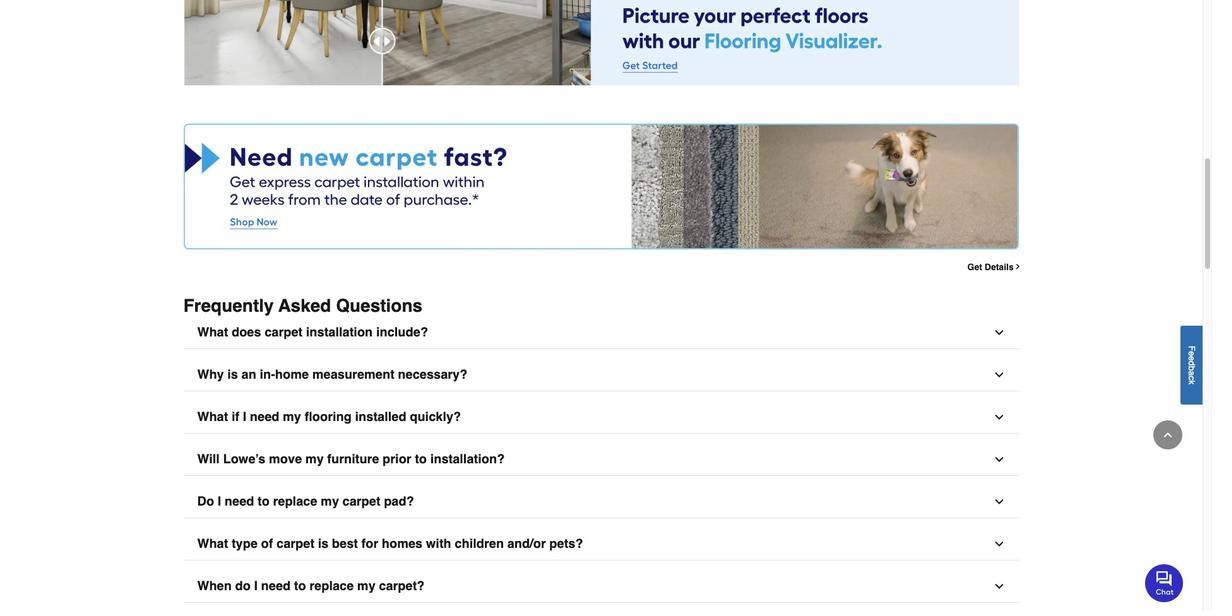 Task type: describe. For each thing, give the bounding box(es) containing it.
pad?
[[384, 494, 414, 509]]

f
[[1187, 346, 1198, 351]]

in-
[[260, 367, 275, 382]]

my up best
[[321, 494, 339, 509]]

flooring
[[305, 410, 352, 424]]

b
[[1187, 366, 1198, 371]]

need for if
[[250, 410, 279, 424]]

chevron down image for when do i need to replace my carpet?
[[993, 580, 1006, 593]]

necessary?
[[398, 367, 468, 382]]

what for what if i need my flooring installed quickly?
[[197, 410, 228, 424]]

quickly?
[[410, 410, 461, 424]]

1 e from the top
[[1187, 351, 1198, 356]]

for
[[362, 537, 378, 551]]

1 vertical spatial replace
[[310, 579, 354, 594]]

chevron right image
[[1014, 263, 1022, 271]]

0 horizontal spatial to
[[258, 494, 270, 509]]

chevron up image
[[1162, 429, 1175, 441]]

what for what does carpet installation include?
[[197, 325, 228, 340]]

installation?
[[431, 452, 505, 467]]

prior
[[383, 452, 412, 467]]

measurement
[[312, 367, 395, 382]]

and/or
[[508, 537, 546, 551]]

get details
[[968, 262, 1014, 272]]

will lowe's move my furniture prior to installation? button
[[183, 444, 1020, 476]]

why is an in-home measurement necessary?
[[197, 367, 468, 382]]

pets?
[[550, 537, 583, 551]]

0 vertical spatial to
[[415, 452, 427, 467]]

2 vertical spatial carpet
[[277, 537, 315, 551]]

chevron down image for necessary?
[[993, 369, 1006, 381]]

when do i need to replace my carpet? button
[[183, 571, 1020, 603]]

a
[[1187, 371, 1198, 376]]

will
[[197, 452, 220, 467]]

an
[[242, 367, 256, 382]]

carpet?
[[379, 579, 425, 594]]

chevron down image for will lowe's move my furniture prior to installation?
[[993, 453, 1006, 466]]

what does carpet installation include?
[[197, 325, 428, 340]]

1 vertical spatial carpet
[[343, 494, 381, 509]]

chat invite button image
[[1146, 564, 1184, 602]]

0 horizontal spatial i
[[218, 494, 221, 509]]

2 e from the top
[[1187, 356, 1198, 361]]

what type of carpet is best for homes with children and/or pets? button
[[183, 528, 1020, 561]]

do
[[197, 494, 214, 509]]

frequently asked questions
[[183, 295, 423, 316]]

chevron down image for do i need to replace my carpet pad?
[[993, 496, 1006, 508]]

installation
[[306, 325, 373, 340]]

i for do
[[254, 579, 258, 594]]

what for what type of carpet is best for homes with children and/or pets?
[[197, 537, 228, 551]]

scroll to top element
[[1154, 421, 1183, 450]]

get
[[968, 262, 983, 272]]

chevron down image for installed
[[993, 411, 1006, 424]]

what does carpet installation include? button
[[183, 317, 1020, 349]]



Task type: locate. For each thing, give the bounding box(es) containing it.
1 vertical spatial to
[[258, 494, 270, 509]]

replace
[[273, 494, 317, 509], [310, 579, 354, 594]]

1 vertical spatial is
[[318, 537, 329, 551]]

3 chevron down image from the top
[[993, 411, 1006, 424]]

0 vertical spatial chevron down image
[[993, 453, 1006, 466]]

2 vertical spatial what
[[197, 537, 228, 551]]

do
[[235, 579, 251, 594]]

chevron down image inside what if i need my flooring installed quickly? button
[[993, 411, 1006, 424]]

2 horizontal spatial to
[[415, 452, 427, 467]]

0 vertical spatial need
[[250, 410, 279, 424]]

replace down move
[[273, 494, 317, 509]]

f e e d b a c k
[[1187, 346, 1198, 385]]

i for if
[[243, 410, 246, 424]]

chevron down image for for
[[993, 538, 1006, 551]]

carpet left the pad?
[[343, 494, 381, 509]]

what if i need my flooring installed quickly?
[[197, 410, 461, 424]]

get express carpet installation within two weeks from the date of purchase. restrictions apply. image
[[183, 123, 1020, 260]]

e up the b
[[1187, 356, 1198, 361]]

my
[[283, 410, 301, 424], [306, 452, 324, 467], [321, 494, 339, 509], [357, 579, 376, 594]]

k
[[1187, 380, 1198, 385]]

with
[[426, 537, 451, 551]]

to right prior
[[415, 452, 427, 467]]

chevron down image
[[993, 453, 1006, 466], [993, 496, 1006, 508], [993, 580, 1006, 593]]

do i need to replace my carpet pad? button
[[183, 486, 1020, 518]]

will lowe's move my furniture prior to installation?
[[197, 452, 505, 467]]

what left if
[[197, 410, 228, 424]]

0 vertical spatial i
[[243, 410, 246, 424]]

chevron down image inside the 'will lowe's move my furniture prior to installation?' button
[[993, 453, 1006, 466]]

what left type
[[197, 537, 228, 551]]

is inside what type of carpet is best for homes with children and/or pets? button
[[318, 537, 329, 551]]

is
[[228, 367, 238, 382], [318, 537, 329, 551]]

i
[[243, 410, 246, 424], [218, 494, 221, 509], [254, 579, 258, 594]]

1 vertical spatial i
[[218, 494, 221, 509]]

2 what from the top
[[197, 410, 228, 424]]

furniture
[[327, 452, 379, 467]]

is left best
[[318, 537, 329, 551]]

4 chevron down image from the top
[[993, 538, 1006, 551]]

if
[[232, 410, 239, 424]]

2 vertical spatial need
[[261, 579, 291, 594]]

to
[[415, 452, 427, 467], [258, 494, 270, 509], [294, 579, 306, 594]]

what down frequently
[[197, 325, 228, 340]]

what
[[197, 325, 228, 340], [197, 410, 228, 424], [197, 537, 228, 551]]

children
[[455, 537, 504, 551]]

of
[[261, 537, 273, 551]]

what if i need my flooring installed quickly? button
[[183, 401, 1020, 434]]

what inside "button"
[[197, 325, 228, 340]]

1 horizontal spatial to
[[294, 579, 306, 594]]

installed
[[355, 410, 407, 424]]

3 chevron down image from the top
[[993, 580, 1006, 593]]

e up d
[[1187, 351, 1198, 356]]

my right move
[[306, 452, 324, 467]]

chevron down image inside "what does carpet installation include?" "button"
[[993, 326, 1006, 339]]

0 vertical spatial replace
[[273, 494, 317, 509]]

does
[[232, 325, 261, 340]]

why
[[197, 367, 224, 382]]

chevron down image inside do i need to replace my carpet pad? button
[[993, 496, 1006, 508]]

is left an
[[228, 367, 238, 382]]

f e e d b a c k button
[[1181, 326, 1203, 405]]

2 vertical spatial i
[[254, 579, 258, 594]]

0 vertical spatial carpet
[[265, 325, 303, 340]]

when do i need to replace my carpet?
[[197, 579, 425, 594]]

2 chevron down image from the top
[[993, 369, 1006, 381]]

homes
[[382, 537, 423, 551]]

2 horizontal spatial i
[[254, 579, 258, 594]]

my left carpet?
[[357, 579, 376, 594]]

when
[[197, 579, 232, 594]]

2 vertical spatial to
[[294, 579, 306, 594]]

1 horizontal spatial i
[[243, 410, 246, 424]]

3 what from the top
[[197, 537, 228, 551]]

1 vertical spatial chevron down image
[[993, 496, 1006, 508]]

2 chevron down image from the top
[[993, 496, 1006, 508]]

0 horizontal spatial is
[[228, 367, 238, 382]]

questions
[[336, 295, 423, 316]]

do i need to replace my carpet pad?
[[197, 494, 414, 509]]

0 vertical spatial is
[[228, 367, 238, 382]]

what type of carpet is best for homes with children and/or pets?
[[197, 537, 583, 551]]

chevron down image inside why is an in-home measurement necessary? 'button'
[[993, 369, 1006, 381]]

1 what from the top
[[197, 325, 228, 340]]

to right do
[[294, 579, 306, 594]]

to up of
[[258, 494, 270, 509]]

1 horizontal spatial is
[[318, 537, 329, 551]]

need for do
[[261, 579, 291, 594]]

get details button
[[968, 262, 1022, 272]]

0 vertical spatial what
[[197, 325, 228, 340]]

chevron down image inside what type of carpet is best for homes with children and/or pets? button
[[993, 538, 1006, 551]]

1 chevron down image from the top
[[993, 453, 1006, 466]]

carpet down frequently asked questions
[[265, 325, 303, 340]]

e
[[1187, 351, 1198, 356], [1187, 356, 1198, 361]]

chevron down image
[[993, 326, 1006, 339], [993, 369, 1006, 381], [993, 411, 1006, 424], [993, 538, 1006, 551]]

asked
[[278, 295, 331, 316]]

c
[[1187, 376, 1198, 380]]

1 vertical spatial need
[[225, 494, 254, 509]]

picture your perfect floors with our flooring visualizer. get started. image
[[183, 0, 1020, 86]]

chevron down image inside when do i need to replace my carpet? button
[[993, 580, 1006, 593]]

carpet inside "button"
[[265, 325, 303, 340]]

lowe's
[[223, 452, 266, 467]]

1 vertical spatial what
[[197, 410, 228, 424]]

is inside why is an in-home measurement necessary? 'button'
[[228, 367, 238, 382]]

move
[[269, 452, 302, 467]]

carpet right of
[[277, 537, 315, 551]]

type
[[232, 537, 258, 551]]

1 chevron down image from the top
[[993, 326, 1006, 339]]

my left flooring
[[283, 410, 301, 424]]

why is an in-home measurement necessary? button
[[183, 359, 1020, 391]]

d
[[1187, 361, 1198, 366]]

details
[[985, 262, 1014, 272]]

replace down best
[[310, 579, 354, 594]]

carpet
[[265, 325, 303, 340], [343, 494, 381, 509], [277, 537, 315, 551]]

need
[[250, 410, 279, 424], [225, 494, 254, 509], [261, 579, 291, 594]]

2 vertical spatial chevron down image
[[993, 580, 1006, 593]]

best
[[332, 537, 358, 551]]

frequently
[[183, 295, 274, 316]]

include?
[[376, 325, 428, 340]]

home
[[275, 367, 309, 382]]



Task type: vqa. For each thing, say whether or not it's contained in the screenshot.
What if I need my flooring installed quickly? "button" at the bottom of the page
yes



